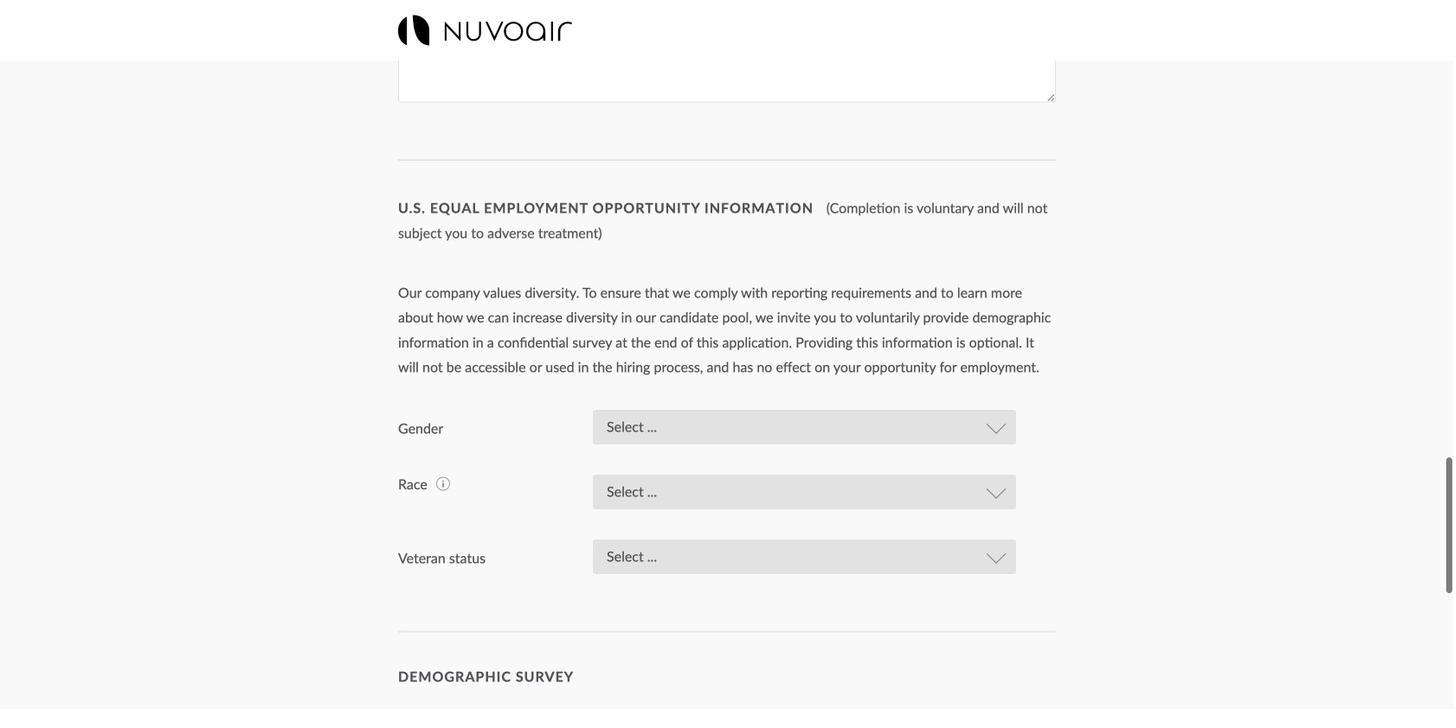Task type: describe. For each thing, give the bounding box(es) containing it.
nuvoair logo image
[[398, 15, 572, 45]]



Task type: vqa. For each thing, say whether or not it's contained in the screenshot.
ADD A COVER LETTER OR ANYTHING ELSE YOU WANT TO SHARE. text field
yes



Task type: locate. For each thing, give the bounding box(es) containing it.
click to see details about each option. image
[[436, 478, 450, 491]]

Add a cover letter or anything else you want to share. text field
[[398, 0, 1056, 103]]



